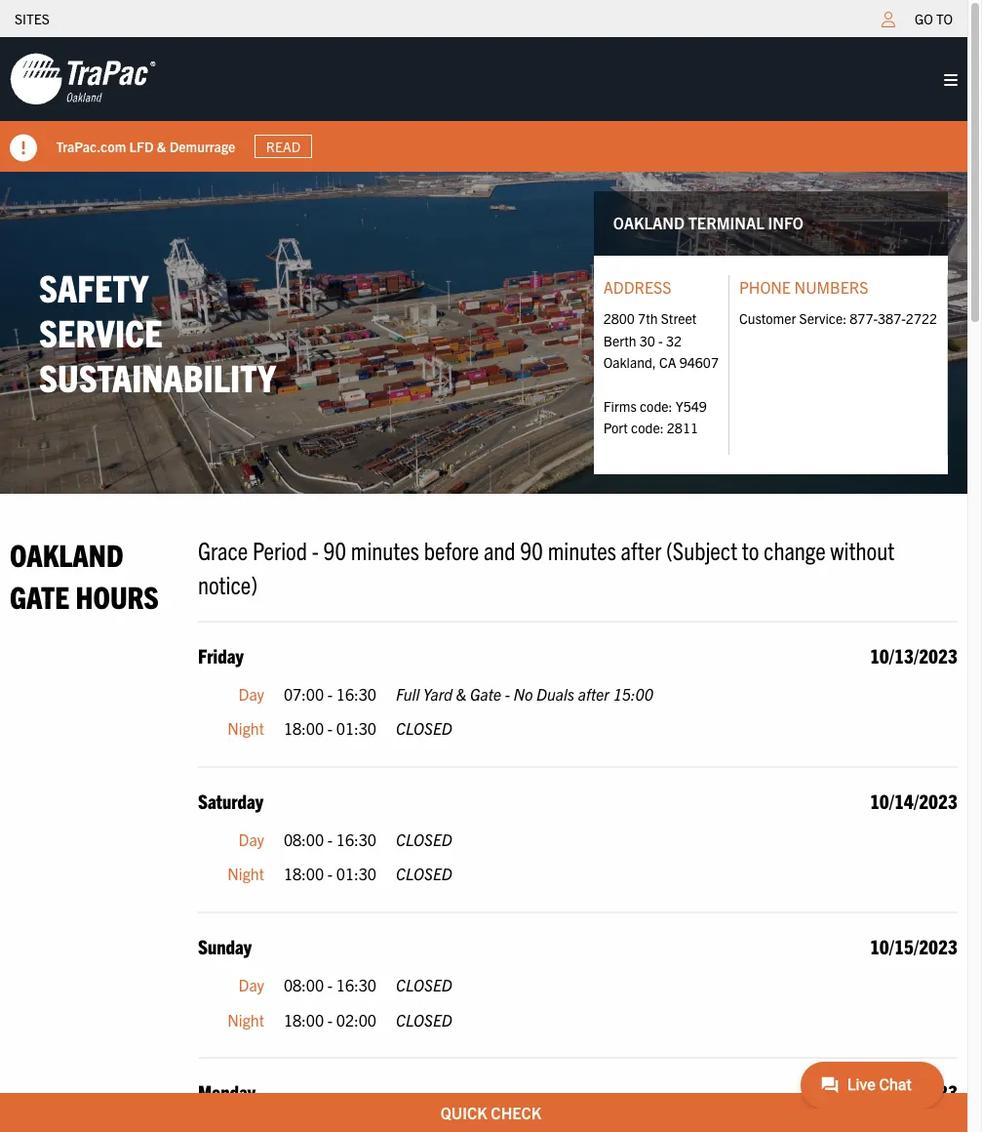 Task type: vqa. For each thing, say whether or not it's contained in the screenshot.
Read link
yes



Task type: describe. For each thing, give the bounding box(es) containing it.
32
[[667, 331, 682, 349]]

& for gate
[[457, 684, 467, 703]]

go
[[916, 10, 934, 27]]

terminal
[[689, 213, 765, 232]]

oakland gate hours
[[10, 534, 159, 615]]

1 vertical spatial gate
[[470, 684, 502, 703]]

service:
[[800, 310, 847, 327]]

& for demurrage
[[157, 137, 167, 155]]

oakland terminal info
[[614, 213, 804, 232]]

solid image
[[945, 72, 959, 88]]

1 minutes from the left
[[351, 533, 420, 565]]

address
[[604, 277, 672, 296]]

duals
[[537, 684, 575, 703]]

no
[[514, 684, 533, 703]]

service
[[39, 308, 163, 355]]

quick
[[441, 1103, 488, 1122]]

oakland for gate
[[10, 534, 124, 572]]

oakland,
[[604, 353, 657, 371]]

trapac.com
[[57, 137, 127, 155]]

2800
[[604, 310, 635, 327]]

18:00 - 01:30 for saturday
[[284, 864, 377, 884]]

berth
[[604, 331, 637, 349]]

yard
[[423, 684, 453, 703]]

day for saturday
[[239, 829, 264, 849]]

oakland image
[[10, 52, 156, 106]]

10/16/2023
[[871, 1080, 959, 1104]]

banner containing trapac.com lfd & demurrage
[[0, 37, 983, 172]]

after inside grace period - 90 minutes before and 90 minutes after (subject to change without notice)
[[621, 533, 662, 565]]

07:00 - 16:30
[[284, 684, 377, 703]]

and
[[484, 533, 516, 565]]

customer service: 877-387-2722
[[740, 310, 938, 327]]

safety service sustainability
[[39, 264, 276, 400]]

phone numbers
[[740, 277, 869, 296]]

read
[[267, 138, 301, 155]]

full
[[396, 684, 420, 703]]

night for sunday
[[228, 1010, 264, 1029]]

phone
[[740, 277, 792, 296]]

2 minutes from the left
[[548, 533, 617, 565]]

closed for saturday
[[396, 864, 453, 884]]

period
[[253, 533, 307, 565]]

1 vertical spatial code:
[[632, 419, 664, 436]]

firms
[[604, 397, 637, 415]]

friday
[[198, 643, 244, 667]]

387-
[[879, 310, 907, 327]]

closed for friday
[[396, 719, 453, 738]]

- inside 2800 7th street berth 30 - 32 oakland, ca 94607
[[659, 331, 663, 349]]

2 closed from the top
[[396, 829, 453, 849]]

10/15/2023
[[871, 934, 959, 958]]

light image
[[882, 12, 896, 27]]

trapac.com lfd & demurrage
[[57, 137, 236, 155]]

18:00 for friday
[[284, 719, 324, 738]]

2 90 from the left
[[520, 533, 544, 565]]

(subject
[[667, 533, 738, 565]]

ca
[[660, 353, 677, 371]]

to
[[743, 533, 760, 565]]

check
[[491, 1103, 542, 1122]]

2811
[[667, 419, 699, 436]]

sunday
[[198, 934, 252, 958]]

sites
[[15, 10, 50, 27]]

7th
[[638, 310, 658, 327]]

quick check
[[441, 1103, 542, 1122]]



Task type: locate. For each thing, give the bounding box(es) containing it.
& right yard
[[457, 684, 467, 703]]

16:30 for saturday
[[337, 829, 377, 849]]

1 18:00 - 01:30 from the top
[[284, 719, 377, 738]]

monday
[[198, 1080, 256, 1104]]

2 night from the top
[[228, 864, 264, 884]]

1 18:00 from the top
[[284, 719, 324, 738]]

change
[[764, 533, 826, 565]]

0 vertical spatial 08:00 - 16:30
[[284, 829, 377, 849]]

gate inside oakland gate hours
[[10, 577, 69, 615]]

without
[[831, 533, 895, 565]]

02:00
[[337, 1010, 377, 1029]]

after right 'duals'
[[579, 684, 610, 703]]

1 vertical spatial &
[[457, 684, 467, 703]]

3 night from the top
[[228, 1010, 264, 1029]]

day for friday
[[239, 684, 264, 703]]

code:
[[640, 397, 673, 415], [632, 419, 664, 436]]

-
[[659, 331, 663, 349], [312, 533, 319, 565], [328, 684, 333, 703], [505, 684, 510, 703], [328, 719, 333, 738], [328, 829, 333, 849], [328, 864, 333, 884], [328, 975, 333, 995], [328, 1010, 333, 1029]]

info
[[769, 213, 804, 232]]

0 horizontal spatial &
[[157, 137, 167, 155]]

18:00 - 01:30
[[284, 719, 377, 738], [284, 864, 377, 884]]

code: up 2811
[[640, 397, 673, 415]]

quick check link
[[0, 1093, 983, 1132]]

night down saturday at the left of the page
[[228, 864, 264, 884]]

07:00
[[284, 684, 324, 703]]

2 16:30 from the top
[[337, 829, 377, 849]]

minutes
[[351, 533, 420, 565], [548, 533, 617, 565]]

3 18:00 from the top
[[284, 1010, 324, 1029]]

18:00 for sunday
[[284, 1010, 324, 1029]]

day down saturday at the left of the page
[[239, 829, 264, 849]]

night up monday in the left bottom of the page
[[228, 1010, 264, 1029]]

0 vertical spatial 01:30
[[337, 719, 377, 738]]

sustainability
[[39, 353, 276, 400]]

0 vertical spatial code:
[[640, 397, 673, 415]]

night up saturday at the left of the page
[[228, 719, 264, 738]]

night for saturday
[[228, 864, 264, 884]]

1 vertical spatial day
[[239, 829, 264, 849]]

firms code:  y549 port code:  2811
[[604, 397, 707, 436]]

1 vertical spatial night
[[228, 864, 264, 884]]

30
[[640, 331, 656, 349]]

y549
[[676, 397, 707, 415]]

1 horizontal spatial &
[[457, 684, 467, 703]]

day down friday
[[239, 684, 264, 703]]

closed
[[396, 719, 453, 738], [396, 829, 453, 849], [396, 864, 453, 884], [396, 975, 453, 995], [396, 1010, 453, 1029]]

2722
[[907, 310, 938, 327]]

16:30
[[337, 684, 377, 703], [337, 829, 377, 849], [337, 975, 377, 995]]

3 16:30 from the top
[[337, 975, 377, 995]]

- inside grace period - 90 minutes before and 90 minutes after (subject to change without notice)
[[312, 533, 319, 565]]

2 18:00 from the top
[[284, 864, 324, 884]]

90 right "period"
[[323, 533, 347, 565]]

minutes right and
[[548, 533, 617, 565]]

2 vertical spatial day
[[239, 975, 264, 995]]

notice)
[[198, 568, 258, 599]]

18:00 for saturday
[[284, 864, 324, 884]]

go to
[[916, 10, 954, 27]]

grace
[[198, 533, 248, 565]]

1 vertical spatial 01:30
[[337, 864, 377, 884]]

0 vertical spatial 16:30
[[337, 684, 377, 703]]

0 vertical spatial &
[[157, 137, 167, 155]]

street
[[661, 310, 697, 327]]

1 08:00 - 16:30 from the top
[[284, 829, 377, 849]]

1 horizontal spatial gate
[[470, 684, 502, 703]]

0 vertical spatial 18:00 - 01:30
[[284, 719, 377, 738]]

877-
[[850, 310, 879, 327]]

full yard & gate - no duals after 15:00
[[396, 684, 654, 703]]

port
[[604, 419, 628, 436]]

1 vertical spatial 18:00
[[284, 864, 324, 884]]

1 vertical spatial 16:30
[[337, 829, 377, 849]]

demurrage
[[170, 137, 236, 155]]

2 01:30 from the top
[[337, 864, 377, 884]]

10/14/2023
[[871, 788, 959, 813]]

1 01:30 from the top
[[337, 719, 377, 738]]

08:00 for saturday
[[284, 829, 324, 849]]

day down sunday
[[239, 975, 264, 995]]

grace period - 90 minutes before and 90 minutes after (subject to change without notice)
[[198, 533, 895, 599]]

08:00 - 16:30 for sunday
[[284, 975, 377, 995]]

2 vertical spatial night
[[228, 1010, 264, 1029]]

01:30 for saturday
[[337, 864, 377, 884]]

16:30 for sunday
[[337, 975, 377, 995]]

1 08:00 from the top
[[284, 829, 324, 849]]

0 horizontal spatial 90
[[323, 533, 347, 565]]

1 horizontal spatial oakland
[[614, 213, 685, 232]]

08:00 - 16:30
[[284, 829, 377, 849], [284, 975, 377, 995]]

1 16:30 from the top
[[337, 684, 377, 703]]

0 vertical spatial gate
[[10, 577, 69, 615]]

oakland inside oakland gate hours
[[10, 534, 124, 572]]

minutes left before
[[351, 533, 420, 565]]

oakland
[[614, 213, 685, 232], [10, 534, 124, 572]]

hours
[[76, 577, 159, 615]]

5 closed from the top
[[396, 1010, 453, 1029]]

safety
[[39, 264, 149, 311]]

90 right and
[[520, 533, 544, 565]]

code: right port
[[632, 419, 664, 436]]

1 horizontal spatial after
[[621, 533, 662, 565]]

2 08:00 from the top
[[284, 975, 324, 995]]

0 vertical spatial after
[[621, 533, 662, 565]]

0 vertical spatial day
[[239, 684, 264, 703]]

oakland up address at top
[[614, 213, 685, 232]]

read link
[[256, 135, 313, 158]]

& inside banner
[[157, 137, 167, 155]]

0 vertical spatial 18:00
[[284, 719, 324, 738]]

0 horizontal spatial after
[[579, 684, 610, 703]]

to
[[937, 10, 954, 27]]

1 closed from the top
[[396, 719, 453, 738]]

2 vertical spatial 16:30
[[337, 975, 377, 995]]

18:00 - 02:00
[[284, 1010, 377, 1029]]

08:00
[[284, 829, 324, 849], [284, 975, 324, 995]]

15:00
[[614, 684, 654, 703]]

before
[[424, 533, 479, 565]]

10/13/2023
[[871, 643, 959, 667]]

3 day from the top
[[239, 975, 264, 995]]

oakland up hours on the bottom
[[10, 534, 124, 572]]

0 horizontal spatial oakland
[[10, 534, 124, 572]]

after left (subject
[[621, 533, 662, 565]]

banner
[[0, 37, 983, 172]]

0 horizontal spatial minutes
[[351, 533, 420, 565]]

customer
[[740, 310, 797, 327]]

1 night from the top
[[228, 719, 264, 738]]

08:00 - 16:30 for saturday
[[284, 829, 377, 849]]

01:30 for friday
[[337, 719, 377, 738]]

2800 7th street berth 30 - 32 oakland, ca 94607
[[604, 310, 719, 371]]

1 day from the top
[[239, 684, 264, 703]]

16:30 for friday
[[337, 684, 377, 703]]

01:30
[[337, 719, 377, 738], [337, 864, 377, 884]]

1 horizontal spatial 90
[[520, 533, 544, 565]]

lfd
[[130, 137, 154, 155]]

1 vertical spatial 08:00
[[284, 975, 324, 995]]

gate left no at right bottom
[[470, 684, 502, 703]]

0 vertical spatial night
[[228, 719, 264, 738]]

0 horizontal spatial gate
[[10, 577, 69, 615]]

2 day from the top
[[239, 829, 264, 849]]

gate left hours on the bottom
[[10, 577, 69, 615]]

0 vertical spatial 08:00
[[284, 829, 324, 849]]

day for sunday
[[239, 975, 264, 995]]

1 vertical spatial after
[[579, 684, 610, 703]]

0 vertical spatial oakland
[[614, 213, 685, 232]]

night for friday
[[228, 719, 264, 738]]

day
[[239, 684, 264, 703], [239, 829, 264, 849], [239, 975, 264, 995]]

18:00 - 01:30 for friday
[[284, 719, 377, 738]]

4 closed from the top
[[396, 975, 453, 995]]

gate
[[10, 577, 69, 615], [470, 684, 502, 703]]

1 vertical spatial 08:00 - 16:30
[[284, 975, 377, 995]]

1 horizontal spatial minutes
[[548, 533, 617, 565]]

numbers
[[795, 277, 869, 296]]

night
[[228, 719, 264, 738], [228, 864, 264, 884], [228, 1010, 264, 1029]]

2 vertical spatial 18:00
[[284, 1010, 324, 1029]]

&
[[157, 137, 167, 155], [457, 684, 467, 703]]

94607
[[680, 353, 719, 371]]

3 closed from the top
[[396, 864, 453, 884]]

after
[[621, 533, 662, 565], [579, 684, 610, 703]]

1 90 from the left
[[323, 533, 347, 565]]

saturday
[[198, 788, 264, 813]]

2 08:00 - 16:30 from the top
[[284, 975, 377, 995]]

18:00
[[284, 719, 324, 738], [284, 864, 324, 884], [284, 1010, 324, 1029]]

oakland for terminal
[[614, 213, 685, 232]]

& right the lfd
[[157, 137, 167, 155]]

1 vertical spatial 18:00 - 01:30
[[284, 864, 377, 884]]

solid image
[[10, 135, 37, 162]]

1 vertical spatial oakland
[[10, 534, 124, 572]]

90
[[323, 533, 347, 565], [520, 533, 544, 565]]

2 18:00 - 01:30 from the top
[[284, 864, 377, 884]]

08:00 for sunday
[[284, 975, 324, 995]]

closed for sunday
[[396, 1010, 453, 1029]]



